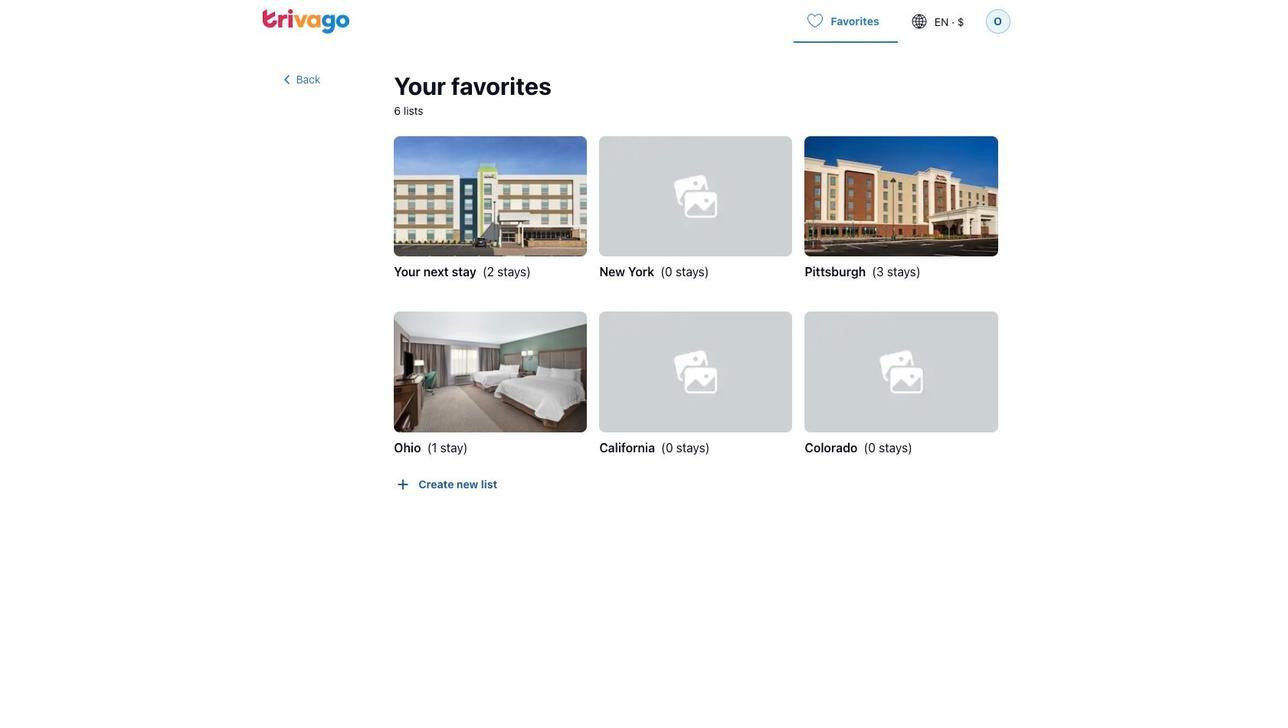 Task type: describe. For each thing, give the bounding box(es) containing it.
ohio image
[[394, 312, 587, 433]]

your next stay image
[[394, 136, 587, 257]]

pittsburgh image
[[805, 136, 998, 257]]

new york image
[[600, 136, 793, 257]]



Task type: vqa. For each thing, say whether or not it's contained in the screenshot.
INCLUDED
no



Task type: locate. For each thing, give the bounding box(es) containing it.
california image
[[600, 312, 793, 433]]

colorado image
[[805, 312, 998, 433]]

trivago logo image
[[262, 9, 350, 34]]



